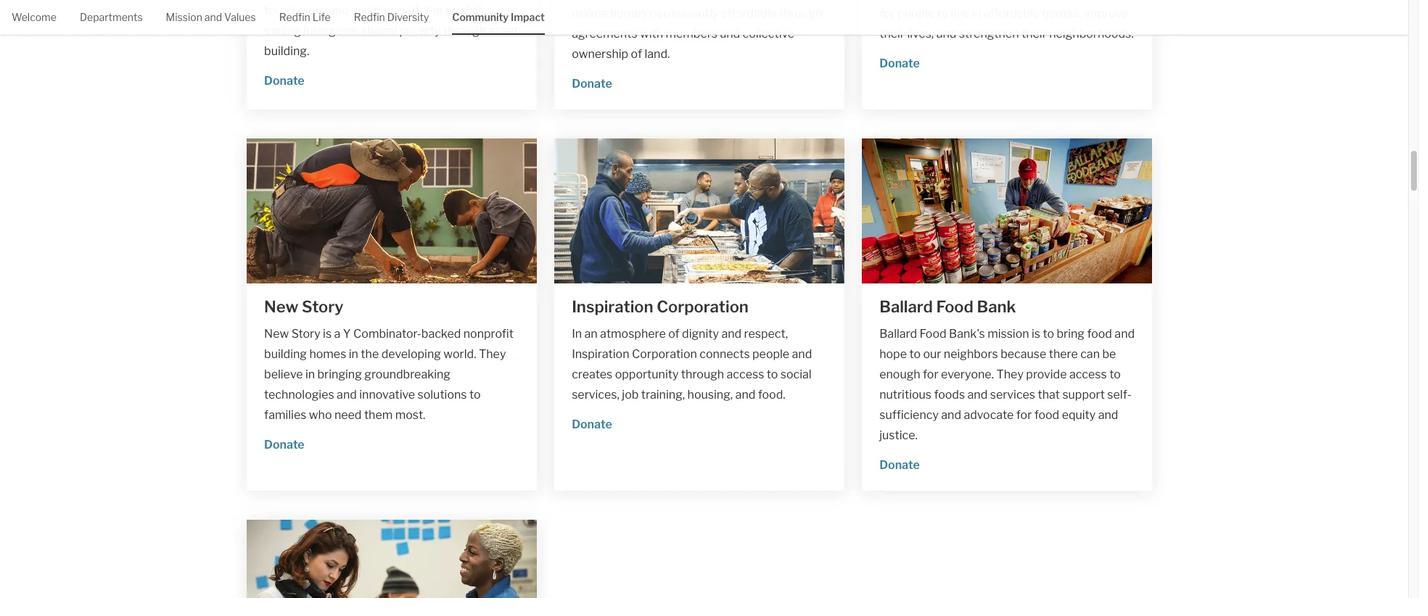 Task type: vqa. For each thing, say whether or not it's contained in the screenshot.
respect,
yes



Task type: describe. For each thing, give the bounding box(es) containing it.
neighbors
[[944, 348, 998, 362]]

because
[[1001, 348, 1047, 362]]

equity
[[1062, 409, 1096, 422]]

mission
[[988, 327, 1029, 341]]

inspiration corporation link
[[572, 295, 827, 319]]

redfin for redfin diversity
[[354, 11, 385, 23]]

the
[[361, 348, 379, 362]]

mission
[[166, 11, 202, 23]]

nonprofit
[[463, 327, 514, 341]]

community impact
[[452, 11, 545, 23]]

story for new story
[[302, 298, 344, 317]]

developing
[[381, 348, 441, 362]]

respect,
[[744, 327, 788, 341]]

volunteer organizing food at ballard food bank image
[[862, 139, 1152, 284]]

0 horizontal spatial for
[[923, 368, 939, 382]]

food for bank's
[[920, 327, 947, 341]]

most.
[[395, 409, 426, 422]]

and down self- at the right bottom
[[1098, 409, 1119, 422]]

ballard food bank link
[[880, 295, 1135, 319]]

homes
[[309, 348, 346, 362]]

combinator-
[[353, 327, 421, 341]]

father and son gardening image
[[247, 139, 537, 284]]

redfin life
[[279, 11, 331, 23]]

food.
[[758, 388, 786, 402]]

atmosphere
[[600, 327, 666, 341]]

ballard food bank
[[880, 298, 1016, 317]]

and up social
[[792, 348, 812, 362]]

1 vertical spatial food
[[1035, 409, 1060, 422]]

inspiration corporation
[[572, 298, 749, 317]]

that
[[1038, 388, 1060, 402]]

them
[[364, 409, 393, 422]]

in an atmosphere of dignity and respect, inspiration corporation connects people and creates opportunity through access to social services, job training, housing, and food.
[[572, 327, 812, 402]]

and down foods
[[941, 409, 961, 422]]

new story is a y combinator-backed nonprofit building homes in the developing world. they believe in bringing groundbreaking technologies and innovative solutions to families who need them most.
[[264, 327, 514, 422]]

justice.
[[880, 429, 918, 443]]

new story link
[[264, 295, 520, 319]]

be
[[1103, 348, 1116, 362]]

through
[[681, 368, 724, 382]]

ywca team members reading book image
[[247, 520, 537, 599]]

hope
[[880, 348, 907, 362]]

and left food.
[[736, 388, 756, 402]]

bank's
[[949, 327, 985, 341]]

departments link
[[80, 0, 143, 33]]

dignity
[[682, 327, 719, 341]]

life
[[313, 11, 331, 23]]

backed
[[421, 327, 461, 341]]

to left our
[[910, 348, 921, 362]]

corporation inside in an atmosphere of dignity and respect, inspiration corporation connects people and creates opportunity through access to social services, job training, housing, and food.
[[632, 348, 697, 362]]

sufficiency
[[880, 409, 939, 422]]

support
[[1063, 388, 1105, 402]]

new story
[[264, 298, 344, 317]]

our
[[923, 348, 941, 362]]

community
[[452, 11, 509, 23]]

ballard for ballard food bank's mission is to bring food and hope to our neighbors because there can be enough for everyone. they provide access to nutritious foods and services that support self- sufficiency and advocate for food equity and justice.
[[880, 327, 917, 341]]

new for new story is a y combinator-backed nonprofit building homes in the developing world. they believe in bringing groundbreaking technologies and innovative solutions to families who need them most.
[[264, 327, 289, 341]]

foods
[[934, 388, 965, 402]]



Task type: locate. For each thing, give the bounding box(es) containing it.
food
[[936, 298, 974, 317], [920, 327, 947, 341]]

people
[[753, 348, 790, 362]]

food for bank
[[936, 298, 974, 317]]

in
[[349, 348, 358, 362], [305, 368, 315, 382]]

0 horizontal spatial is
[[323, 327, 332, 341]]

0 horizontal spatial in
[[305, 368, 315, 382]]

social
[[781, 368, 812, 382]]

food down that
[[1035, 409, 1060, 422]]

0 horizontal spatial access
[[727, 368, 764, 382]]

mission and values link
[[166, 0, 256, 33]]

and left "values"
[[205, 11, 222, 23]]

creates
[[572, 368, 613, 382]]

1 horizontal spatial in
[[349, 348, 358, 362]]

in left the
[[349, 348, 358, 362]]

and inside new story is a y combinator-backed nonprofit building homes in the developing world. they believe in bringing groundbreaking technologies and innovative solutions to families who need them most.
[[337, 388, 357, 402]]

inspiration up atmosphere
[[572, 298, 653, 317]]

access inside ballard food bank's mission is to bring food and hope to our neighbors because there can be enough for everyone. they provide access to nutritious foods and services that support self- sufficiency and advocate for food equity and justice.
[[1070, 368, 1107, 382]]

and up need
[[337, 388, 357, 402]]

access inside in an atmosphere of dignity and respect, inspiration corporation connects people and creates opportunity through access to social services, job training, housing, and food.
[[727, 368, 764, 382]]

0 vertical spatial story
[[302, 298, 344, 317]]

donate
[[880, 57, 920, 71], [264, 74, 305, 88], [572, 77, 612, 91], [572, 418, 612, 432], [264, 438, 305, 452], [880, 459, 920, 473]]

people getting served food at a food bank image
[[554, 139, 845, 284]]

they up the services
[[997, 368, 1024, 382]]

everyone.
[[941, 368, 994, 382]]

to
[[1043, 327, 1054, 341], [910, 348, 921, 362], [767, 368, 778, 382], [1110, 368, 1121, 382], [469, 388, 481, 402]]

self-
[[1108, 388, 1132, 402]]

they inside new story is a y combinator-backed nonprofit building homes in the developing world. they believe in bringing groundbreaking technologies and innovative solutions to families who need them most.
[[479, 348, 506, 362]]

1 inspiration from the top
[[572, 298, 653, 317]]

1 horizontal spatial for
[[1016, 409, 1032, 422]]

1 vertical spatial for
[[1016, 409, 1032, 422]]

and
[[205, 11, 222, 23], [722, 327, 742, 341], [1115, 327, 1135, 341], [792, 348, 812, 362], [337, 388, 357, 402], [736, 388, 756, 402], [968, 388, 988, 402], [941, 409, 961, 422], [1098, 409, 1119, 422]]

2 new from the top
[[264, 327, 289, 341]]

1 vertical spatial new
[[264, 327, 289, 341]]

0 horizontal spatial redfin
[[279, 11, 310, 23]]

is
[[323, 327, 332, 341], [1032, 327, 1041, 341]]

a
[[334, 327, 341, 341]]

1 redfin from the left
[[279, 11, 310, 23]]

0 vertical spatial for
[[923, 368, 939, 382]]

for down our
[[923, 368, 939, 382]]

access
[[727, 368, 764, 382], [1070, 368, 1107, 382]]

food up the can
[[1087, 327, 1112, 341]]

0 vertical spatial in
[[349, 348, 358, 362]]

story inside new story is a y combinator-backed nonprofit building homes in the developing world. they believe in bringing groundbreaking technologies and innovative solutions to families who need them most.
[[291, 327, 320, 341]]

families
[[264, 409, 307, 422]]

bringing
[[317, 368, 362, 382]]

groundbreaking
[[364, 368, 451, 382]]

bring
[[1057, 327, 1085, 341]]

need
[[334, 409, 362, 422]]

connects
[[700, 348, 750, 362]]

they
[[479, 348, 506, 362], [997, 368, 1024, 382]]

1 vertical spatial food
[[920, 327, 947, 341]]

diversity
[[387, 11, 429, 23]]

redfin left "life"
[[279, 11, 310, 23]]

0 vertical spatial corporation
[[657, 298, 749, 317]]

new
[[264, 298, 299, 317], [264, 327, 289, 341]]

0 vertical spatial inspiration
[[572, 298, 653, 317]]

corporation up dignity
[[657, 298, 749, 317]]

access down the can
[[1070, 368, 1107, 382]]

who
[[309, 409, 332, 422]]

2 is from the left
[[1032, 327, 1041, 341]]

mission and values
[[166, 11, 256, 23]]

innovative
[[359, 388, 415, 402]]

new inside new story is a y combinator-backed nonprofit building homes in the developing world. they believe in bringing groundbreaking technologies and innovative solutions to families who need them most.
[[264, 327, 289, 341]]

2 access from the left
[[1070, 368, 1107, 382]]

believe
[[264, 368, 303, 382]]

redfin diversity
[[354, 11, 429, 23]]

and up connects
[[722, 327, 742, 341]]

to inside new story is a y combinator-backed nonprofit building homes in the developing world. they believe in bringing groundbreaking technologies and innovative solutions to families who need them most.
[[469, 388, 481, 402]]

1 ballard from the top
[[880, 298, 933, 317]]

access down connects
[[727, 368, 764, 382]]

enough
[[880, 368, 921, 382]]

can
[[1081, 348, 1100, 362]]

1 vertical spatial inspiration
[[572, 348, 629, 362]]

building
[[264, 348, 307, 362]]

for down the services
[[1016, 409, 1032, 422]]

there
[[1049, 348, 1078, 362]]

0 vertical spatial food
[[1087, 327, 1112, 341]]

0 horizontal spatial they
[[479, 348, 506, 362]]

1 vertical spatial they
[[997, 368, 1024, 382]]

new for new story
[[264, 298, 299, 317]]

0 vertical spatial ballard
[[880, 298, 933, 317]]

advocate
[[964, 409, 1014, 422]]

to left "bring"
[[1043, 327, 1054, 341]]

an
[[585, 327, 598, 341]]

they down nonprofit on the bottom of the page
[[479, 348, 506, 362]]

to inside in an atmosphere of dignity and respect, inspiration corporation connects people and creates opportunity through access to social services, job training, housing, and food.
[[767, 368, 778, 382]]

1 horizontal spatial is
[[1032, 327, 1041, 341]]

provide
[[1026, 368, 1067, 382]]

food up bank's
[[936, 298, 974, 317]]

1 vertical spatial corporation
[[632, 348, 697, 362]]

redfin diversity link
[[354, 0, 429, 33]]

welcome
[[12, 11, 57, 23]]

2 ballard from the top
[[880, 327, 917, 341]]

departments
[[80, 11, 143, 23]]

is up because
[[1032, 327, 1041, 341]]

bank
[[977, 298, 1016, 317]]

1 access from the left
[[727, 368, 764, 382]]

to up food.
[[767, 368, 778, 382]]

1 new from the top
[[264, 298, 299, 317]]

story for new story is a y combinator-backed nonprofit building homes in the developing world. they believe in bringing groundbreaking technologies and innovative solutions to families who need them most.
[[291, 327, 320, 341]]

inspiration up 'creates'
[[572, 348, 629, 362]]

0 vertical spatial food
[[936, 298, 974, 317]]

opportunity
[[615, 368, 679, 382]]

1 horizontal spatial food
[[1087, 327, 1112, 341]]

is inside ballard food bank's mission is to bring food and hope to our neighbors because there can be enough for everyone. they provide access to nutritious foods and services that support self- sufficiency and advocate for food equity and justice.
[[1032, 327, 1041, 341]]

inspiration
[[572, 298, 653, 317], [572, 348, 629, 362]]

1 horizontal spatial redfin
[[354, 11, 385, 23]]

they inside ballard food bank's mission is to bring food and hope to our neighbors because there can be enough for everyone. they provide access to nutritious foods and services that support self- sufficiency and advocate for food equity and justice.
[[997, 368, 1024, 382]]

inspiration inside in an atmosphere of dignity and respect, inspiration corporation connects people and creates opportunity through access to social services, job training, housing, and food.
[[572, 348, 629, 362]]

0 horizontal spatial food
[[1035, 409, 1060, 422]]

redfin for redfin life
[[279, 11, 310, 23]]

1 is from the left
[[323, 327, 332, 341]]

ballard
[[880, 298, 933, 317], [880, 327, 917, 341]]

story
[[302, 298, 344, 317], [291, 327, 320, 341]]

training,
[[641, 388, 685, 402]]

services,
[[572, 388, 620, 402]]

1 vertical spatial ballard
[[880, 327, 917, 341]]

job
[[622, 388, 639, 402]]

solutions
[[418, 388, 467, 402]]

story up a
[[302, 298, 344, 317]]

services
[[990, 388, 1036, 402]]

0 vertical spatial new
[[264, 298, 299, 317]]

food inside ballard food bank's mission is to bring food and hope to our neighbors because there can be enough for everyone. they provide access to nutritious foods and services that support self- sufficiency and advocate for food equity and justice.
[[920, 327, 947, 341]]

is left a
[[323, 327, 332, 341]]

corporation down "of"
[[632, 348, 697, 362]]

2 inspiration from the top
[[572, 348, 629, 362]]

housing,
[[688, 388, 733, 402]]

and down everyone.
[[968, 388, 988, 402]]

of
[[668, 327, 680, 341]]

1 horizontal spatial access
[[1070, 368, 1107, 382]]

food up our
[[920, 327, 947, 341]]

world.
[[444, 348, 476, 362]]

for
[[923, 368, 939, 382], [1016, 409, 1032, 422]]

welcome link
[[12, 0, 57, 33]]

and up be
[[1115, 327, 1135, 341]]

community impact link
[[452, 0, 545, 33]]

y
[[343, 327, 351, 341]]

2 redfin from the left
[[354, 11, 385, 23]]

ballard food bank's mission is to bring food and hope to our neighbors because there can be enough for everyone. they provide access to nutritious foods and services that support self- sufficiency and advocate for food equity and justice.
[[880, 327, 1135, 443]]

ballard for ballard food bank
[[880, 298, 933, 317]]

impact
[[511, 11, 545, 23]]

to right solutions
[[469, 388, 481, 402]]

1 horizontal spatial they
[[997, 368, 1024, 382]]

story down new story
[[291, 327, 320, 341]]

to up self- at the right bottom
[[1110, 368, 1121, 382]]

redfin left diversity
[[354, 11, 385, 23]]

is inside new story is a y combinator-backed nonprofit building homes in the developing world. they believe in bringing groundbreaking technologies and innovative solutions to families who need them most.
[[323, 327, 332, 341]]

corporation
[[657, 298, 749, 317], [632, 348, 697, 362]]

redfin life link
[[279, 0, 331, 33]]

values
[[224, 11, 256, 23]]

in
[[572, 327, 582, 341]]

nutritious
[[880, 388, 932, 402]]

technologies
[[264, 388, 334, 402]]

1 vertical spatial story
[[291, 327, 320, 341]]

food
[[1087, 327, 1112, 341], [1035, 409, 1060, 422]]

0 vertical spatial they
[[479, 348, 506, 362]]

1 vertical spatial in
[[305, 368, 315, 382]]

in up technologies
[[305, 368, 315, 382]]

ballard inside ballard food bank's mission is to bring food and hope to our neighbors because there can be enough for everyone. they provide access to nutritious foods and services that support self- sufficiency and advocate for food equity and justice.
[[880, 327, 917, 341]]



